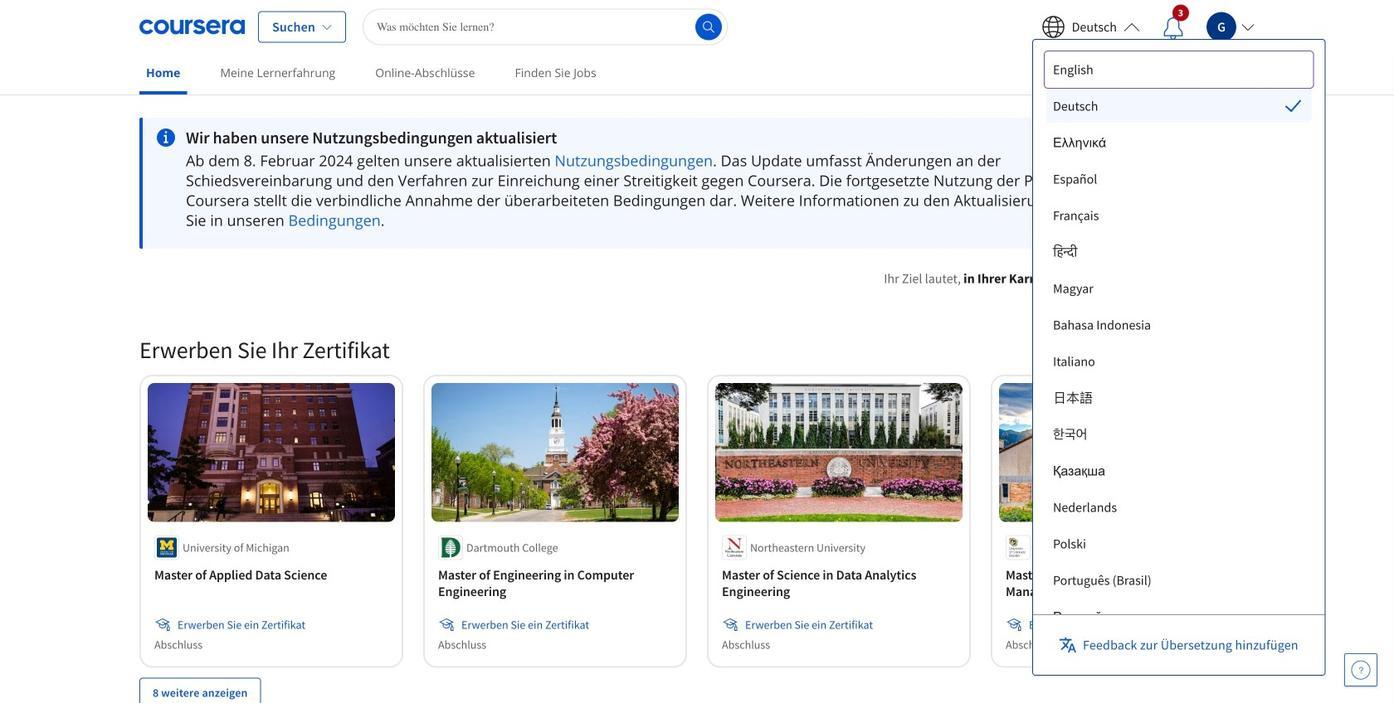 Task type: locate. For each thing, give the bounding box(es) containing it.
radio item
[[1046, 90, 1312, 123]]

None search field
[[363, 9, 728, 45]]

sammlung erwerben sie ihr zertifikat element
[[129, 309, 1265, 704]]

main content
[[0, 97, 1394, 704]]

menu
[[1046, 53, 1312, 704]]



Task type: vqa. For each thing, say whether or not it's contained in the screenshot.
RADIO ITEM at the right top of page
yes



Task type: describe. For each thing, give the bounding box(es) containing it.
hilfe center image
[[1351, 661, 1371, 680]]

informationen: wir haben unsere nutzungsbedingungen aktualisiert element
[[186, 128, 1123, 148]]

coursera image
[[139, 14, 245, 40]]



